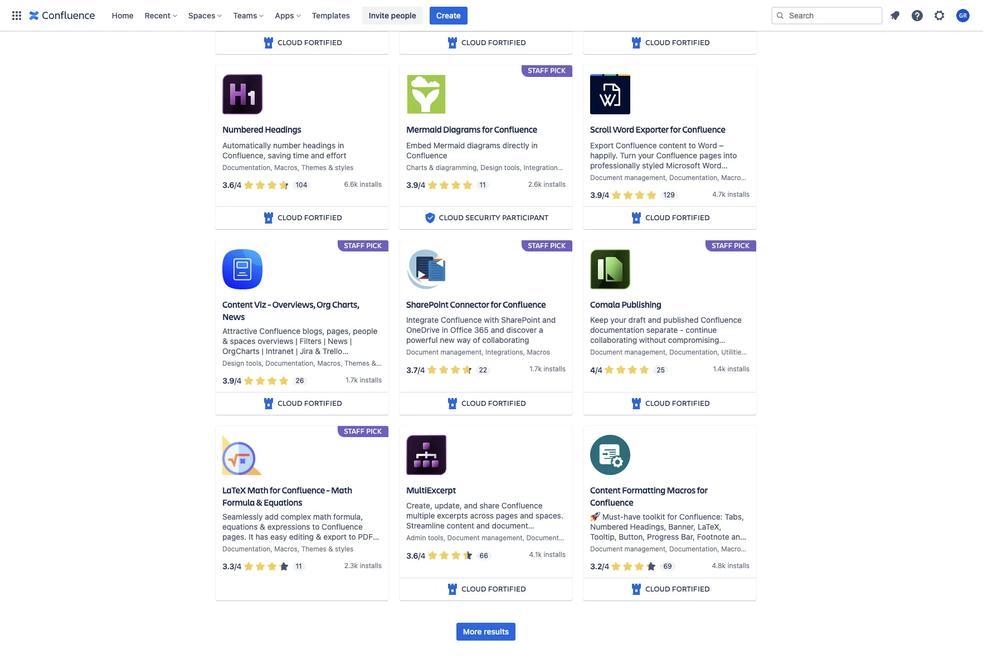 Task type: vqa. For each thing, say whether or not it's contained in the screenshot.


Task type: locate. For each thing, give the bounding box(es) containing it.
content inside content formatting macros for confluence
[[590, 484, 621, 495]]

3.9 down integrations
[[222, 376, 234, 385]]

1 vertical spatial design
[[222, 359, 244, 367]]

1 vertical spatial numbered
[[590, 522, 628, 531]]

math
[[313, 512, 331, 521]]

confluence up the turn
[[616, 140, 657, 150]]

/ for scroll word exporter for confluence
[[602, 190, 605, 200]]

1 horizontal spatial cloud fortified app badge image
[[446, 36, 460, 49]]

for up banner,
[[668, 512, 678, 521]]

0 vertical spatial design
[[481, 163, 503, 171]]

design down the orgcharts
[[222, 359, 244, 367]]

4 for latex math for confluence - math formula & equations
[[237, 561, 242, 571]]

confluence up office at the left of page
[[441, 315, 482, 325]]

collaborating down discover
[[482, 335, 529, 345]]

0 vertical spatial 3.9 / 4
[[406, 180, 426, 190]]

2 vertical spatial 3.9 / 4
[[222, 376, 242, 385]]

macros up the 'confluence:'
[[667, 484, 696, 495]]

design inside embed mermaid diagrams directly in confluence charts & diagramming , design tools , integrations , macros
[[481, 163, 503, 171]]

numbered down must-
[[590, 522, 628, 531]]

1 horizontal spatial 11
[[480, 181, 486, 189]]

management down streamline
[[406, 531, 453, 540]]

microsoft
[[666, 160, 701, 170]]

in
[[338, 140, 344, 150], [532, 140, 538, 150], [442, 325, 448, 335]]

finalized
[[590, 345, 621, 355]]

1.7k install s for content viz - overviews, org charts, news
[[346, 376, 382, 384]]

integrations inside 'integrate confluence with sharepoint and onedrive in office 365 and discover a powerful new way of collaborating document management , integrations , macros'
[[486, 348, 523, 356]]

3.9 for content viz - overviews, org charts, news
[[222, 376, 234, 385]]

help icon image
[[911, 9, 924, 22]]

install for comala publishing
[[728, 365, 746, 373]]

mermaid diagrams for confluence image
[[406, 74, 447, 114]]

cloud fortified app badge image down create link
[[446, 36, 460, 49]]

integrations up 22
[[486, 348, 523, 356]]

for up with in the top of the page
[[491, 298, 502, 310]]

management down button,
[[625, 544, 666, 553]]

equations
[[264, 496, 302, 508]]

styles inside automatically number headings in confluence, saving time and effort documentation , macros , themes & styles
[[335, 163, 354, 171]]

cloud
[[278, 37, 302, 48], [462, 37, 486, 48], [646, 37, 670, 48], [278, 212, 302, 223], [646, 212, 670, 223], [278, 398, 302, 408], [462, 398, 486, 408], [646, 398, 670, 408], [462, 583, 486, 594], [646, 583, 670, 594]]

confluence up –
[[683, 123, 726, 135]]

0 vertical spatial utilities
[[749, 173, 772, 181]]

document up 4 / 4
[[590, 348, 623, 356]]

have
[[624, 512, 641, 521]]

content down scroll word exporter for confluence
[[659, 140, 687, 150]]

1 horizontal spatial 3.9
[[406, 180, 418, 190]]

pages up document
[[496, 511, 518, 520]]

content left viz
[[222, 298, 253, 310]]

1 vertical spatial news
[[328, 336, 348, 345]]

2 vertical spatial tools
[[428, 534, 444, 542]]

0 horizontal spatial 3.9 / 4
[[222, 376, 242, 385]]

mermaid inside embed mermaid diagrams directly in confluence charts & diagramming , design tools , integrations , macros
[[434, 140, 465, 150]]

banner
[[0, 0, 984, 31]]

0 horizontal spatial 3.6 / 4
[[222, 180, 242, 190]]

content down excerpts
[[447, 521, 474, 530]]

collaborating inside 'integrate confluence with sharepoint and onedrive in office 365 and discover a powerful new way of collaborating document management , integrations , macros'
[[482, 335, 529, 345]]

0 horizontal spatial design
[[222, 359, 244, 367]]

3.6 / 4 for multiexcerpt
[[406, 551, 426, 560]]

headings,
[[630, 522, 667, 531]]

document down powerful
[[406, 348, 439, 356]]

to inside export confluence content to word – happily. turn your confluence pages into professionally styled microsoft word documents
[[689, 140, 696, 150]]

2 vertical spatial cloud fortified app badge image
[[630, 582, 644, 596]]

3.9 / 4 for scroll word exporter for confluence
[[590, 190, 610, 200]]

staff pick for content viz - overviews, org charts, news
[[344, 240, 382, 250]]

sharepoint up integrate
[[406, 298, 449, 310]]

more
[[463, 626, 482, 636]]

0 horizontal spatial 3.8 / 4
[[222, 4, 242, 14]]

1 horizontal spatial tools
[[428, 534, 444, 542]]

4 for mermaid diagrams for confluence
[[421, 180, 426, 190]]

0 vertical spatial tools
[[504, 163, 520, 171]]

1 horizontal spatial your
[[639, 150, 654, 160]]

styled
[[642, 160, 664, 170]]

math up formula,
[[331, 484, 352, 495]]

1 vertical spatial content
[[590, 484, 621, 495]]

, down directly in the top of the page
[[520, 163, 522, 171]]

& inside automatically number headings in confluence, saving time and effort documentation , macros , themes & styles
[[328, 163, 333, 171]]

2 horizontal spatial 3.9
[[590, 190, 602, 200]]

1 vertical spatial 1.7k install s
[[346, 376, 382, 384]]

mermaid up the embed
[[406, 123, 442, 135]]

/ down integrations
[[234, 376, 237, 385]]

0 vertical spatial pages
[[700, 150, 722, 160]]

2 collaborating from the left
[[590, 335, 637, 345]]

& inside embed mermaid diagrams directly in confluence charts & diagramming , design tools , integrations , macros
[[429, 163, 434, 171]]

/ down "admin"
[[418, 551, 421, 560]]

tools inside embed mermaid diagrams directly in confluence charts & diagramming , design tools , integrations , macros
[[504, 163, 520, 171]]

install for latex math for confluence - math formula & equations
[[360, 561, 378, 570]]

themes
[[301, 163, 327, 171], [345, 359, 370, 367], [301, 544, 327, 553], [749, 544, 774, 553]]

pages inside export confluence content to word – happily. turn your confluence pages into professionally styled microsoft word documents
[[700, 150, 722, 160]]

documentation down confluence, at the left top of the page
[[222, 163, 271, 171]]

documentation down intranet
[[266, 359, 314, 367]]

new
[[440, 335, 455, 345]]

document
[[590, 173, 623, 181], [406, 348, 439, 356], [590, 348, 623, 356], [447, 534, 480, 542], [590, 544, 623, 553]]

1 vertical spatial 3.9
[[590, 190, 602, 200]]

0 horizontal spatial your
[[611, 315, 627, 325]]

numbered
[[222, 123, 264, 135], [590, 522, 628, 531]]

4 for content formatting macros for confluence
[[605, 561, 610, 571]]

3.9 / 4 down charts
[[406, 180, 426, 190]]

cloud fortified app badge image
[[446, 36, 460, 49], [262, 397, 276, 410], [630, 582, 644, 596]]

to left pdf
[[349, 532, 356, 541]]

1 horizontal spatial in
[[442, 325, 448, 335]]

home link
[[108, 6, 137, 24]]

macros inside content formatting macros for confluence
[[667, 484, 696, 495]]

1 vertical spatial 3.6 / 4
[[406, 551, 426, 560]]

1 horizontal spatial numbered
[[590, 522, 628, 531]]

participant
[[502, 212, 549, 223]]

cloud fortified app badge image down button,
[[630, 582, 644, 596]]

1 horizontal spatial collaborating
[[590, 335, 637, 345]]

0 horizontal spatial 11
[[296, 562, 302, 570]]

0 horizontal spatial -
[[268, 298, 271, 310]]

math up formula
[[247, 484, 268, 495]]

staff for comala publishing
[[712, 240, 733, 250]]

0 vertical spatial 3.6 / 4
[[222, 180, 242, 190]]

0 horizontal spatial 1.7k
[[346, 376, 358, 384]]

expressions
[[267, 522, 310, 531]]

word down the pages.
[[232, 542, 251, 551]]

themes down pages,
[[345, 359, 370, 367]]

3.6 down "admin"
[[406, 551, 418, 560]]

2 math from the left
[[331, 484, 352, 495]]

office
[[450, 325, 472, 335]]

2.7k
[[345, 4, 358, 13]]

mermaid
[[406, 123, 442, 135], [434, 140, 465, 150]]

0 vertical spatial integrations
[[524, 163, 562, 171]]

integrations up the 2.6k install s
[[524, 163, 562, 171]]

formula
[[222, 496, 255, 508]]

integrations
[[524, 163, 562, 171], [486, 348, 523, 356]]

1 horizontal spatial integrations
[[524, 163, 562, 171]]

3.8 / 4
[[222, 4, 242, 14], [406, 15, 426, 25]]

tools
[[504, 163, 520, 171], [246, 359, 262, 367], [428, 534, 444, 542]]

1 horizontal spatial design
[[481, 163, 503, 171]]

1 horizontal spatial 3.9 / 4
[[406, 180, 426, 190]]

content inside content viz - overviews, org charts, news
[[222, 298, 253, 310]]

easy
[[270, 532, 287, 541]]

documentation inside automatically number headings in confluence, saving time and effort documentation , macros , themes & styles
[[222, 163, 271, 171]]

11 down embed mermaid diagrams directly in confluence charts & diagramming , design tools , integrations , macros
[[480, 181, 486, 189]]

2.6k
[[528, 180, 542, 188]]

utilities up "4.7k install s"
[[749, 173, 772, 181]]

6.6k
[[344, 180, 358, 188]]

0 vertical spatial -
[[268, 298, 271, 310]]

export confluence content to word – happily. turn your confluence pages into professionally styled microsoft word documents
[[590, 140, 737, 180]]

0 vertical spatial mermaid
[[406, 123, 442, 135]]

macros inside 'integrate confluence with sharepoint and onedrive in office 365 and discover a powerful new way of collaborating document management , integrations , macros'
[[527, 348, 550, 356]]

pick for content viz - overviews, org charts, news
[[366, 240, 382, 250]]

365
[[474, 325, 489, 335]]

s for numbered headings
[[378, 180, 382, 188]]

2 horizontal spatial content
[[659, 140, 687, 150]]

filters
[[300, 336, 322, 345]]

footnote
[[697, 532, 730, 541]]

- down published
[[680, 325, 684, 335]]

headings
[[265, 123, 301, 135]]

0 vertical spatial people
[[391, 10, 416, 20]]

share
[[480, 501, 500, 510]]

macros up the 2.6k install s
[[565, 163, 589, 171]]

or
[[222, 542, 230, 551]]

viz
[[254, 298, 266, 310]]

1 collaborating from the left
[[482, 335, 529, 345]]

1.7k for sharepoint connector for confluence
[[530, 365, 542, 373]]

69
[[664, 562, 672, 570]]

numbered up automatically
[[222, 123, 264, 135]]

content
[[659, 140, 687, 150], [623, 345, 650, 355], [447, 521, 474, 530]]

-
[[268, 298, 271, 310], [680, 325, 684, 335], [327, 484, 330, 495]]

diagramming
[[436, 163, 477, 171]]

macros inside automatically number headings in confluence, saving time and effort documentation , macros , themes & styles
[[274, 163, 298, 171]]

0 vertical spatial 3.6
[[222, 180, 234, 190]]

1 horizontal spatial sharepoint
[[501, 315, 540, 325]]

1 vertical spatial content
[[623, 345, 650, 355]]

0 horizontal spatial utilities
[[722, 348, 745, 356]]

1 horizontal spatial -
[[327, 484, 330, 495]]

security
[[466, 212, 500, 223]]

content inside export confluence content to word – happily. turn your confluence pages into professionally styled microsoft word documents
[[659, 140, 687, 150]]

3.9 for mermaid diagrams for confluence
[[406, 180, 418, 190]]

1 vertical spatial 3.6
[[406, 551, 418, 560]]

install for mermaid diagrams for confluence
[[544, 180, 562, 188]]

sharepoint up discover
[[501, 315, 540, 325]]

confluence,
[[222, 150, 266, 160]]

0 vertical spatial numbered
[[222, 123, 264, 135]]

into
[[724, 150, 737, 160]]

install
[[360, 4, 378, 13], [360, 180, 378, 188], [544, 180, 562, 188], [728, 190, 746, 198], [544, 365, 562, 373], [728, 365, 746, 373], [360, 376, 378, 384], [544, 550, 562, 559], [360, 561, 378, 570], [728, 561, 746, 570]]

document for content
[[590, 544, 623, 553]]

/ down the pages.
[[234, 561, 237, 571]]

without
[[639, 335, 666, 345]]

0 horizontal spatial math
[[247, 484, 268, 495]]

, down saving
[[271, 163, 273, 171]]

11 for diagrams
[[480, 181, 486, 189]]

confluence down the embed
[[406, 150, 448, 160]]

1 horizontal spatial 1.7k
[[530, 365, 542, 373]]

3.7
[[406, 365, 418, 375]]

3.7 / 4
[[406, 365, 425, 375]]

to down math
[[312, 522, 320, 531]]

confluence inside attractive confluence blogs, pages, people & spaces overviews | filters | news | orgcharts | intranet | jira & trello integrations
[[259, 326, 301, 335]]

staff pick for latex math for confluence - math formula & equations
[[344, 426, 382, 436]]

, up "4.7k install s"
[[745, 173, 747, 181]]

staff pick for comala publishing
[[712, 240, 750, 250]]

management down the way
[[441, 348, 482, 356]]

documentation down bar,
[[670, 544, 718, 553]]

1 vertical spatial sharepoint
[[501, 315, 540, 325]]

–
[[720, 140, 724, 150]]

1 horizontal spatial people
[[391, 10, 416, 20]]

/ for sharepoint connector for confluence
[[418, 365, 420, 375]]

add
[[265, 512, 279, 521]]

your
[[639, 150, 654, 160], [611, 315, 627, 325]]

time
[[293, 150, 309, 160]]

2 horizontal spatial to
[[689, 140, 696, 150]]

document down excerpts
[[447, 534, 480, 542]]

- right viz
[[268, 298, 271, 310]]

and up across
[[464, 501, 478, 510]]

1 horizontal spatial 3.8
[[406, 15, 419, 25]]

2 horizontal spatial -
[[680, 325, 684, 335]]

staff pick for sharepoint connector for confluence
[[528, 240, 566, 250]]

Search field
[[772, 6, 883, 24]]

1 vertical spatial 1.7k
[[346, 376, 358, 384]]

3.3 / 4
[[222, 561, 242, 571]]

0 horizontal spatial 1.7k install s
[[346, 376, 382, 384]]

0 vertical spatial your
[[639, 150, 654, 160]]

1 vertical spatial 3.9 / 4
[[590, 190, 610, 200]]

/ for multiexcerpt
[[418, 551, 421, 560]]

4.1k
[[529, 550, 542, 559]]

0 vertical spatial to
[[689, 140, 696, 150]]

connector
[[450, 298, 489, 310]]

latex math for confluence - math formula & equations image
[[222, 435, 263, 475]]

banner containing home
[[0, 0, 984, 31]]

3.9 / 4 for content viz - overviews, org charts, news
[[222, 376, 242, 385]]

confluence inside 'integrate confluence with sharepoint and onedrive in office 365 and discover a powerful new way of collaborating document management , integrations , macros'
[[441, 315, 482, 325]]

0 vertical spatial 3.9
[[406, 180, 418, 190]]

themes up 4.8k install s
[[749, 544, 774, 553]]

/ for content viz - overviews, org charts, news
[[234, 376, 237, 385]]

2 horizontal spatial 3.9 / 4
[[590, 190, 610, 200]]

/ for latex math for confluence - math formula & equations
[[234, 561, 237, 571]]

cloud fortified
[[278, 37, 342, 48], [462, 37, 526, 48], [646, 37, 710, 48], [278, 212, 342, 223], [646, 212, 710, 223], [278, 398, 342, 408], [462, 398, 526, 408], [646, 398, 710, 408], [462, 583, 526, 594], [646, 583, 710, 594]]

directly
[[503, 140, 530, 150]]

0 horizontal spatial content
[[222, 298, 253, 310]]

0 horizontal spatial sharepoint
[[406, 298, 449, 310]]

draft
[[629, 315, 646, 325]]

, up 22
[[482, 348, 484, 356]]

3.8 / 4 left create link
[[406, 15, 426, 25]]

cloud fortified app badge image
[[262, 36, 276, 49], [630, 36, 644, 49], [262, 211, 276, 224], [630, 211, 644, 224], [446, 397, 460, 410], [630, 397, 644, 410], [446, 582, 460, 596]]

11
[[480, 181, 486, 189], [296, 562, 302, 570]]

1 vertical spatial integrations
[[486, 348, 523, 356]]

1 vertical spatial cloud fortified app badge image
[[262, 397, 276, 410]]

and up separate
[[648, 315, 662, 325]]

, down document
[[523, 534, 525, 542]]

fortified
[[304, 37, 342, 48], [488, 37, 526, 48], [672, 37, 710, 48], [304, 212, 342, 223], [672, 212, 710, 223], [304, 398, 342, 408], [488, 398, 526, 408], [672, 398, 710, 408], [488, 583, 526, 594], [672, 583, 710, 594]]

0 vertical spatial 1.7k
[[530, 365, 542, 373]]

1 vertical spatial people
[[353, 326, 378, 335]]

automatically number headings in confluence, saving time and effort documentation , macros , themes & styles
[[222, 140, 354, 171]]

0 horizontal spatial 3.9
[[222, 376, 234, 385]]

document down professionally
[[590, 173, 623, 181]]

export
[[590, 140, 614, 150]]

, up 129
[[666, 173, 668, 181]]

/
[[235, 4, 237, 14], [419, 15, 421, 25], [234, 180, 237, 190], [418, 180, 421, 190], [602, 190, 605, 200], [418, 365, 420, 375], [596, 365, 598, 375], [234, 376, 237, 385], [418, 551, 421, 560], [234, 561, 237, 571], [602, 561, 605, 571]]

1 horizontal spatial pages
[[700, 150, 722, 160]]

1 horizontal spatial to
[[349, 532, 356, 541]]

66
[[480, 551, 488, 560]]

effort
[[327, 150, 346, 160]]

confluence up document
[[502, 501, 543, 510]]

11 for math
[[296, 562, 302, 570]]

3.6 for numbered headings
[[222, 180, 234, 190]]

1 horizontal spatial content
[[590, 484, 621, 495]]

3.6 / 4 down confluence, at the left top of the page
[[222, 180, 242, 190]]

3.6 / 4 for numbered headings
[[222, 180, 242, 190]]

confluence
[[494, 123, 538, 135], [683, 123, 726, 135], [616, 140, 657, 150], [406, 150, 448, 160], [657, 150, 698, 160], [503, 298, 546, 310], [441, 315, 482, 325], [701, 315, 742, 325], [259, 326, 301, 335], [282, 484, 325, 495], [590, 496, 634, 508], [502, 501, 543, 510], [322, 522, 363, 531]]

1 vertical spatial pages
[[496, 511, 518, 520]]

3.2 / 4
[[590, 561, 610, 571]]

confluence up microsoft
[[657, 150, 698, 160]]

1 vertical spatial 11
[[296, 562, 302, 570]]

numbered inside 🚀 must-have toolkit for confluence: tabs, numbered headings, banner, latex, tooltip, button, progress bar, footnote and more
[[590, 522, 628, 531]]

1 horizontal spatial math
[[331, 484, 352, 495]]

3.9 / 4 down the documents
[[590, 190, 610, 200]]

1 horizontal spatial news
[[328, 336, 348, 345]]

1 vertical spatial mermaid
[[434, 140, 465, 150]]

2 vertical spatial -
[[327, 484, 330, 495]]

1 vertical spatial -
[[680, 325, 684, 335]]

staff for mermaid diagrams for confluence
[[528, 65, 549, 75]]

macros
[[274, 163, 298, 171], [565, 163, 589, 171], [722, 173, 745, 181], [527, 348, 550, 356], [317, 359, 341, 367], [667, 484, 696, 495], [274, 544, 298, 553], [722, 544, 745, 553]]

1.7k for content viz - overviews, org charts, news
[[346, 376, 358, 384]]

2 vertical spatial 3.9
[[222, 376, 234, 385]]

3.8
[[222, 4, 235, 14], [406, 15, 419, 25]]

| up trello
[[324, 336, 326, 345]]

4 for content viz - overviews, org charts, news
[[237, 376, 242, 385]]

integrations inside embed mermaid diagrams directly in confluence charts & diagramming , design tools , integrations , macros
[[524, 163, 562, 171]]

3.6 for multiexcerpt
[[406, 551, 418, 560]]

1 horizontal spatial 1.7k install s
[[530, 365, 566, 373]]

4 for multiexcerpt
[[421, 551, 426, 560]]

to up microsoft
[[689, 140, 696, 150]]

in inside automatically number headings in confluence, saving time and effort documentation , macros , themes & styles
[[338, 140, 344, 150]]

install for scroll word exporter for confluence
[[728, 190, 746, 198]]

1.7k install s down a at the right
[[530, 365, 566, 373]]

tools down the orgcharts
[[246, 359, 262, 367]]

word inside the seamlessly add complex math formula, equations & expressions to confluence pages. it has easy editing & export to pdf or word
[[232, 542, 251, 551]]

tabs,
[[725, 512, 744, 521]]

1 horizontal spatial 3.8 / 4
[[406, 15, 426, 25]]

pages
[[700, 150, 722, 160], [496, 511, 518, 520]]

4 for sharepoint connector for confluence
[[420, 365, 425, 375]]

content up must-
[[590, 484, 621, 495]]

3.8 / 4 right the spaces
[[222, 4, 242, 14]]

mermaid down diagrams
[[434, 140, 465, 150]]

s for content formatting macros for confluence
[[746, 561, 750, 570]]

0 horizontal spatial pages
[[496, 511, 518, 520]]

/ down more
[[602, 561, 605, 571]]

install for numbered headings
[[360, 180, 378, 188]]

content down without
[[623, 345, 650, 355]]

3.9 / 4 for mermaid diagrams for confluence
[[406, 180, 426, 190]]

0 vertical spatial 11
[[480, 181, 486, 189]]

settings icon image
[[933, 9, 947, 22]]

apps button
[[272, 6, 305, 24]]

confluence inside create, update, and share confluence multiple excerpts across pages and spaces. streamline content and document management
[[502, 501, 543, 510]]

and inside automatically number headings in confluence, saving time and effort documentation , macros , themes & styles
[[311, 150, 324, 160]]

in right directly in the top of the page
[[532, 140, 538, 150]]

documentation down it
[[222, 544, 271, 553]]

3.9
[[406, 180, 418, 190], [590, 190, 602, 200], [222, 376, 234, 385]]

for up equations
[[270, 484, 281, 495]]

1 vertical spatial to
[[312, 522, 320, 531]]

embed mermaid diagrams directly in confluence charts & diagramming , design tools , integrations , macros
[[406, 140, 589, 171]]

install for content formatting macros for confluence
[[728, 561, 746, 570]]

and
[[311, 150, 324, 160], [543, 315, 556, 325], [648, 315, 662, 325], [491, 325, 504, 335], [464, 501, 478, 510], [520, 511, 534, 520], [477, 521, 490, 530], [732, 532, 745, 541]]

2.3k
[[344, 561, 358, 570]]

3.6
[[222, 180, 234, 190], [406, 551, 418, 560]]

content inside keep your draft and published confluence documentation separate - continue collaborating without compromising finalized content
[[623, 345, 650, 355]]

/ down confluence, at the left top of the page
[[234, 180, 237, 190]]

charts
[[406, 163, 427, 171]]

confluence image
[[29, 9, 95, 22], [29, 9, 95, 22]]

, down the progress
[[666, 544, 668, 553]]

for up diagrams
[[482, 123, 493, 135]]

1.7k down 'design tools , documentation , macros , themes & styles'
[[346, 376, 358, 384]]

1 horizontal spatial 3.6 / 4
[[406, 551, 426, 560]]

tooltip,
[[590, 532, 617, 541]]

publishing
[[622, 298, 662, 310]]

templates link
[[309, 6, 353, 24]]

,
[[271, 163, 273, 171], [298, 163, 300, 171], [477, 163, 479, 171], [520, 163, 522, 171], [562, 163, 563, 171], [666, 173, 668, 181], [718, 173, 720, 181], [745, 173, 747, 181], [482, 348, 484, 356], [523, 348, 525, 356], [666, 348, 668, 356], [718, 348, 720, 356], [745, 348, 747, 356], [262, 359, 264, 367], [314, 359, 316, 367], [341, 359, 343, 367], [444, 534, 446, 542], [523, 534, 525, 542], [271, 544, 273, 553], [298, 544, 300, 553], [666, 544, 668, 553], [718, 544, 720, 553], [745, 544, 747, 553]]

1 horizontal spatial content
[[623, 345, 650, 355]]

for up the 'confluence:'
[[697, 484, 708, 495]]

confluence up overviews at left bottom
[[259, 326, 301, 335]]

1 math from the left
[[247, 484, 268, 495]]

0 vertical spatial 3.8 / 4
[[222, 4, 242, 14]]

1.7k
[[530, 365, 542, 373], [346, 376, 358, 384]]

styles
[[335, 163, 354, 171], [378, 359, 397, 367], [335, 544, 354, 553], [782, 544, 801, 553]]

in inside embed mermaid diagrams directly in confluence charts & diagramming , design tools , integrations , macros
[[532, 140, 538, 150]]

macros inside embed mermaid diagrams directly in confluence charts & diagramming , design tools , integrations , macros
[[565, 163, 589, 171]]

0 horizontal spatial news
[[222, 311, 245, 322]]

0 horizontal spatial people
[[353, 326, 378, 335]]

1 vertical spatial 3.8
[[406, 15, 419, 25]]

pick for sharepoint connector for confluence
[[550, 240, 566, 250]]



Task type: describe. For each thing, give the bounding box(es) containing it.
, left workflow
[[745, 348, 747, 356]]

management inside create, update, and share confluence multiple excerpts across pages and spaces. streamline content and document management
[[406, 531, 453, 540]]

0 vertical spatial sharepoint
[[406, 298, 449, 310]]

, down easy
[[271, 544, 273, 553]]

2 vertical spatial to
[[349, 532, 356, 541]]

pick for comala publishing
[[734, 240, 750, 250]]

document
[[492, 521, 528, 530]]

it
[[249, 532, 254, 541]]

/ for mermaid diagrams for confluence
[[418, 180, 421, 190]]

s for sharepoint connector for confluence
[[562, 365, 566, 373]]

formatting
[[622, 484, 666, 495]]

3.9 for scroll word exporter for confluence
[[590, 190, 602, 200]]

headings
[[303, 140, 336, 150]]

4 for scroll word exporter for confluence
[[605, 190, 610, 200]]

cloud security participant
[[439, 212, 549, 223]]

staff for content viz - overviews, org charts, news
[[344, 240, 365, 250]]

0 vertical spatial cloud fortified app badge image
[[446, 36, 460, 49]]

teams
[[233, 10, 257, 20]]

progress
[[647, 532, 679, 541]]

management inside 'integrate confluence with sharepoint and onedrive in office 365 and discover a powerful new way of collaborating document management , integrations , macros'
[[441, 348, 482, 356]]

| down overviews at left bottom
[[262, 346, 264, 355]]

documentation , macros , themes & styles
[[222, 544, 354, 553]]

1.4k
[[713, 365, 726, 373]]

confluence inside content formatting macros for confluence
[[590, 496, 634, 508]]

/ right spaces popup button
[[235, 4, 237, 14]]

/ right invite people
[[419, 15, 421, 25]]

and inside keep your draft and published confluence documentation separate - continue collaborating without compromising finalized content
[[648, 315, 662, 325]]

documentation up 4.1k install s
[[527, 534, 575, 542]]

2.3k install s
[[344, 561, 382, 570]]

content formatting macros for confluence image
[[590, 435, 631, 475]]

, up 4.7k
[[718, 173, 720, 181]]

numbered headings image
[[222, 74, 263, 114]]

1.4k install s
[[713, 365, 750, 373]]

management down 'styled'
[[625, 173, 666, 181]]

collaborating inside keep your draft and published confluence documentation separate - continue collaborating without compromising finalized content
[[590, 335, 637, 345]]

install for sharepoint connector for confluence
[[544, 365, 562, 373]]

, up 4.8k install s
[[745, 544, 747, 553]]

overviews
[[258, 336, 294, 345]]

excerpts
[[437, 511, 468, 520]]

word down –
[[703, 160, 722, 170]]

news inside attractive confluence blogs, pages, people & spaces overviews | filters | news | orgcharts | intranet | jira & trello integrations
[[328, 336, 348, 345]]

0 vertical spatial 3.8
[[222, 4, 235, 14]]

confluence inside the seamlessly add complex math formula, equations & expressions to confluence pages. it has easy editing & export to pdf or word
[[322, 522, 363, 531]]

3.3
[[222, 561, 234, 571]]

for inside content formatting macros for confluence
[[697, 484, 708, 495]]

create
[[436, 10, 461, 20]]

invite
[[369, 10, 389, 20]]

compromising
[[668, 335, 719, 345]]

staff for latex math for confluence - math formula & equations
[[344, 426, 365, 436]]

3.2
[[590, 561, 602, 571]]

seamlessly
[[222, 512, 263, 521]]

/ for numbered headings
[[234, 180, 237, 190]]

22
[[479, 366, 487, 374]]

, down streamline
[[444, 534, 446, 542]]

, down footnote
[[718, 544, 720, 553]]

pages inside create, update, and share confluence multiple excerpts across pages and spaces. streamline content and document management
[[496, 511, 518, 520]]

formula,
[[333, 512, 363, 521]]

across
[[470, 511, 494, 520]]

/ for comala publishing
[[596, 365, 598, 375]]

confluence up discover
[[503, 298, 546, 310]]

macros down trello
[[317, 359, 341, 367]]

tools for design tools , documentation , macros , themes & styles
[[246, 359, 262, 367]]

sharepoint connector for confluence image
[[406, 249, 447, 289]]

s for latex math for confluence - math formula & equations
[[378, 561, 382, 570]]

129
[[664, 191, 675, 199]]

equations
[[222, 522, 258, 531]]

themes inside automatically number headings in confluence, saving time and effort documentation , macros , themes & styles
[[301, 163, 327, 171]]

4.7k
[[713, 190, 726, 198]]

, down time on the left
[[298, 163, 300, 171]]

management down document
[[482, 534, 523, 542]]

sharepoint inside 'integrate confluence with sharepoint and onedrive in office 365 and discover a powerful new way of collaborating document management , integrations , macros'
[[501, 315, 540, 325]]

keep
[[590, 315, 609, 325]]

integrate
[[406, 315, 439, 325]]

| left jira
[[296, 346, 298, 355]]

global element
[[7, 0, 769, 31]]

- inside latex math for confluence - math formula & equations
[[327, 484, 330, 495]]

org
[[317, 298, 331, 310]]

document inside 'integrate confluence with sharepoint and onedrive in office 365 and discover a powerful new way of collaborating document management , integrations , macros'
[[406, 348, 439, 356]]

cloud
[[439, 212, 464, 223]]

macros down easy
[[274, 544, 298, 553]]

scroll word exporter for confluence image
[[590, 74, 631, 114]]

, up 1.4k
[[718, 348, 720, 356]]

your inside keep your draft and published confluence documentation separate - continue collaborating without compromising finalized content
[[611, 315, 627, 325]]

intranet
[[266, 346, 294, 355]]

documentation down microsoft
[[670, 173, 718, 181]]

, down diagrams
[[477, 163, 479, 171]]

happily.
[[590, 150, 618, 160]]

🚀
[[590, 512, 600, 521]]

1.7k install s for sharepoint connector for confluence
[[530, 365, 566, 373]]

banner,
[[669, 522, 696, 531]]

powerful
[[406, 335, 438, 345]]

confluence:
[[680, 512, 723, 521]]

your inside export confluence content to word – happily. turn your confluence pages into professionally styled microsoft word documents
[[639, 150, 654, 160]]

confluence inside latex math for confluence - math formula & equations
[[282, 484, 325, 495]]

jira
[[300, 346, 313, 355]]

, down without
[[666, 348, 668, 356]]

1 vertical spatial 3.8 / 4
[[406, 15, 426, 25]]

with
[[484, 315, 499, 325]]

admin
[[406, 534, 426, 542]]

people inside attractive confluence blogs, pages, people & spaces overviews | filters | news | orgcharts | intranet | jira & trello integrations
[[353, 326, 378, 335]]

notification icon image
[[889, 9, 902, 22]]

4.8k install s
[[712, 561, 750, 570]]

0 horizontal spatial cloud fortified app badge image
[[262, 397, 276, 410]]

4.7k install s
[[713, 190, 750, 198]]

bar,
[[681, 532, 695, 541]]

and inside 🚀 must-have toolkit for confluence: tabs, numbered headings, banner, latex, tooltip, button, progress bar, footnote and more
[[732, 532, 745, 541]]

4 for numbered headings
[[237, 180, 242, 190]]

confluence inside keep your draft and published confluence documentation separate - continue collaborating without compromising finalized content
[[701, 315, 742, 325]]

tools for admin tools , document management , documentation
[[428, 534, 444, 542]]

& inside latex math for confluence - math formula & equations
[[256, 496, 262, 508]]

| left filters
[[296, 336, 298, 345]]

multiexcerpt
[[406, 484, 456, 495]]

staff for sharepoint connector for confluence
[[528, 240, 549, 250]]

comala publishing image
[[590, 249, 631, 289]]

way
[[457, 335, 471, 345]]

documents
[[590, 170, 631, 180]]

s for content viz - overviews, org charts, news
[[378, 376, 382, 384]]

document for comala
[[590, 348, 623, 356]]

/ for content formatting macros for confluence
[[602, 561, 605, 571]]

search image
[[776, 11, 785, 20]]

documentation down compromising
[[670, 348, 718, 356]]

continue
[[686, 325, 717, 335]]

button,
[[619, 532, 645, 541]]

people inside button
[[391, 10, 416, 20]]

news inside content viz - overviews, org charts, news
[[222, 311, 245, 322]]

invite people button
[[362, 6, 423, 24]]

turn
[[620, 150, 636, 160]]

content inside create, update, and share confluence multiple excerpts across pages and spaces. streamline content and document management
[[447, 521, 474, 530]]

word right 'scroll'
[[613, 123, 635, 135]]

streamline
[[406, 521, 445, 530]]

document management , documentation , macros , themes & styles
[[590, 544, 801, 553]]

onedrive
[[406, 325, 440, 335]]

content viz - overviews, org charts, news image
[[222, 249, 263, 289]]

- inside keep your draft and published confluence documentation separate - continue collaborating without compromising finalized content
[[680, 325, 684, 335]]

s for comala publishing
[[746, 365, 750, 373]]

1 vertical spatial utilities
[[722, 348, 745, 356]]

and up document
[[520, 511, 534, 520]]

, down trello
[[341, 359, 343, 367]]

content for content formatting macros for confluence
[[590, 484, 621, 495]]

orgcharts
[[222, 346, 260, 355]]

your profile and preferences image
[[957, 9, 970, 22]]

in inside 'integrate confluence with sharepoint and onedrive in office 365 and discover a powerful new way of collaborating document management , integrations , macros'
[[442, 325, 448, 335]]

23
[[296, 5, 304, 13]]

scroll
[[590, 123, 612, 135]]

🚀 must-have toolkit for confluence: tabs, numbered headings, banner, latex, tooltip, button, progress bar, footnote and more
[[590, 512, 745, 551]]

and down across
[[477, 521, 490, 530]]

, up the 2.6k install s
[[562, 163, 563, 171]]

for inside 🚀 must-have toolkit for confluence: tabs, numbered headings, banner, latex, tooltip, button, progress bar, footnote and more
[[668, 512, 678, 521]]

and up a at the right
[[543, 315, 556, 325]]

pages.
[[222, 532, 247, 541]]

, down overviews at left bottom
[[262, 359, 264, 367]]

install for content viz - overviews, org charts, news
[[360, 376, 378, 384]]

for right the exporter
[[670, 123, 681, 135]]

0 horizontal spatial numbered
[[222, 123, 264, 135]]

pick for latex math for confluence - math formula & equations
[[366, 426, 382, 436]]

and down with in the top of the page
[[491, 325, 504, 335]]

latex
[[222, 484, 246, 495]]

diagrams
[[443, 123, 481, 135]]

results
[[484, 626, 509, 636]]

document for scroll
[[590, 173, 623, 181]]

, down discover
[[523, 348, 525, 356]]

install for multiexcerpt
[[544, 550, 562, 559]]

word left –
[[698, 140, 717, 150]]

saving
[[268, 150, 291, 160]]

, down 'editing'
[[298, 544, 300, 553]]

0 horizontal spatial to
[[312, 522, 320, 531]]

confluence inside embed mermaid diagrams directly in confluence charts & diagramming , design tools , integrations , macros
[[406, 150, 448, 160]]

pick for mermaid diagrams for confluence
[[550, 65, 566, 75]]

themes down 'editing'
[[301, 544, 327, 553]]

pdf
[[358, 532, 373, 541]]

documentation
[[590, 325, 645, 335]]

, down filters
[[314, 359, 316, 367]]

management down without
[[625, 348, 666, 356]]

s for mermaid diagrams for confluence
[[562, 180, 566, 188]]

macros up "4.7k install s"
[[722, 173, 745, 181]]

update,
[[435, 501, 462, 510]]

staff pick for mermaid diagrams for confluence
[[528, 65, 566, 75]]

s for scroll word exporter for confluence
[[746, 190, 750, 198]]

macros up 4.8k install s
[[722, 544, 745, 553]]

create,
[[406, 501, 433, 510]]

of
[[473, 335, 480, 345]]

teams button
[[230, 6, 268, 24]]

for inside latex math for confluence - math formula & equations
[[270, 484, 281, 495]]

s for multiexcerpt
[[562, 550, 566, 559]]

| down pages,
[[350, 336, 352, 345]]

confluence up directly in the top of the page
[[494, 123, 538, 135]]

multiple
[[406, 511, 435, 520]]

attractive
[[222, 326, 257, 335]]

content for content viz - overviews, org charts, news
[[222, 298, 253, 310]]

multiexcerpt image
[[406, 435, 447, 475]]

appswitcher icon image
[[10, 9, 23, 22]]

4 for comala publishing
[[598, 365, 603, 375]]

create, update, and share confluence multiple excerpts across pages and spaces. streamline content and document management
[[406, 501, 564, 540]]

number
[[273, 140, 301, 150]]

invite people
[[369, 10, 416, 20]]

trello
[[323, 346, 342, 355]]

pages,
[[327, 326, 351, 335]]

- inside content viz - overviews, org charts, news
[[268, 298, 271, 310]]

spaces.
[[536, 511, 564, 520]]

has
[[256, 532, 268, 541]]

export
[[324, 532, 347, 541]]

home
[[112, 10, 134, 20]]



